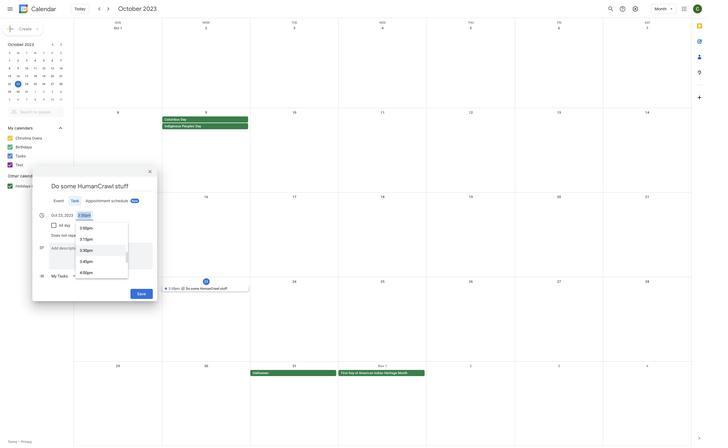 Task type: locate. For each thing, give the bounding box(es) containing it.
0 vertical spatial day
[[181, 118, 186, 122]]

s right f
[[60, 52, 62, 55]]

2 vertical spatial 9
[[205, 111, 207, 115]]

grid containing oct 1
[[74, 18, 692, 447]]

0 vertical spatial calendars
[[14, 126, 33, 131]]

None field
[[49, 231, 92, 241], [49, 272, 80, 282], [49, 231, 92, 241], [49, 272, 80, 282]]

0 horizontal spatial 29
[[8, 90, 11, 94]]

my calendars
[[8, 126, 33, 131]]

1 vertical spatial 20
[[558, 196, 562, 199]]

9 up 16 element
[[17, 67, 19, 70]]

1 vertical spatial 22
[[116, 280, 120, 284]]

1 vertical spatial 10
[[51, 98, 54, 101]]

1 horizontal spatial 19
[[469, 196, 473, 199]]

tue
[[292, 21, 298, 25]]

0 horizontal spatial 20
[[51, 75, 54, 78]]

november 1 element
[[32, 89, 39, 95]]

7 for 1
[[60, 59, 62, 62]]

3:15pm option
[[76, 234, 126, 245]]

24 inside 'element'
[[25, 83, 28, 86]]

Search for people text field
[[11, 107, 60, 117]]

5 up 12 element
[[43, 59, 45, 62]]

cell
[[74, 117, 162, 130], [162, 117, 251, 130], [251, 117, 339, 130], [339, 117, 427, 130], [427, 117, 516, 130], [516, 117, 604, 130], [74, 286, 162, 293], [251, 286, 339, 293], [339, 286, 427, 293], [427, 286, 516, 293], [516, 286, 604, 293], [74, 371, 162, 377], [162, 371, 251, 377], [427, 371, 516, 377], [516, 371, 604, 377]]

25
[[34, 83, 37, 86], [381, 280, 385, 284]]

0 vertical spatial month
[[656, 6, 667, 11]]

1 vertical spatial 8
[[35, 98, 36, 101]]

31 element
[[23, 89, 30, 95]]

3:30pm option
[[76, 245, 126, 256]]

23 down 16 element
[[17, 83, 20, 86]]

tab list
[[693, 18, 708, 431], [37, 196, 153, 206]]

12
[[42, 67, 45, 70], [469, 111, 473, 115]]

october 2023
[[118, 5, 157, 13], [8, 42, 34, 47]]

october 2023 up m
[[8, 42, 34, 47]]

indigenous peoples' day button
[[162, 123, 248, 130]]

1 horizontal spatial month
[[656, 6, 667, 11]]

t left f
[[43, 52, 45, 55]]

1 down 25 element
[[35, 90, 36, 94]]

0 vertical spatial 23
[[17, 83, 20, 86]]

w
[[34, 52, 37, 55]]

november 4 element
[[58, 89, 64, 95]]

row
[[74, 18, 692, 25], [74, 24, 692, 108], [5, 49, 65, 57], [5, 57, 65, 65], [5, 65, 65, 73], [5, 73, 65, 80], [5, 80, 65, 88], [5, 88, 65, 96], [5, 96, 65, 104], [74, 108, 692, 193], [74, 193, 692, 278], [74, 278, 692, 362], [74, 362, 692, 447]]

s left m
[[9, 52, 10, 55]]

0 vertical spatial 6
[[559, 26, 561, 30]]

oct 1
[[114, 26, 122, 30]]

1 vertical spatial 13
[[558, 111, 562, 115]]

1 vertical spatial day
[[196, 125, 201, 128]]

30 for nov 1
[[204, 365, 208, 369]]

23
[[17, 83, 20, 86], [204, 280, 208, 284]]

1 horizontal spatial t
[[43, 52, 45, 55]]

1 horizontal spatial 30
[[204, 365, 208, 369]]

october up m
[[8, 42, 24, 47]]

9 for october 2023
[[17, 67, 19, 70]]

row group
[[5, 57, 65, 104]]

1
[[120, 26, 122, 30], [9, 59, 10, 62], [35, 90, 36, 94], [386, 365, 388, 369]]

0 horizontal spatial 16
[[17, 75, 20, 78]]

0 horizontal spatial 12
[[42, 67, 45, 70]]

1 horizontal spatial 29
[[116, 365, 120, 369]]

day
[[181, 118, 186, 122], [196, 125, 201, 128], [349, 372, 355, 376]]

day left of
[[349, 372, 355, 376]]

0 vertical spatial 16
[[17, 75, 20, 78]]

14 for sun
[[646, 111, 650, 115]]

calendars up christina
[[14, 126, 33, 131]]

1 t from the left
[[26, 52, 28, 55]]

1 vertical spatial 21
[[646, 196, 650, 199]]

7 down sat
[[647, 26, 649, 30]]

1 horizontal spatial 3:30pm
[[169, 287, 180, 291]]

row containing 1
[[5, 57, 65, 65]]

7 down 31 element
[[26, 98, 28, 101]]

0 horizontal spatial 18
[[34, 75, 37, 78]]

1 vertical spatial 2023
[[25, 42, 34, 47]]

overa
[[32, 136, 42, 141]]

0 horizontal spatial 11
[[34, 67, 37, 70]]

18 element
[[32, 73, 39, 80]]

9 up columbus day button
[[205, 111, 207, 115]]

0 horizontal spatial 13
[[51, 67, 54, 70]]

22
[[8, 83, 11, 86], [116, 280, 120, 284]]

2 vertical spatial day
[[349, 372, 355, 376]]

5 for 1
[[43, 59, 45, 62]]

1 vertical spatial 31
[[293, 365, 297, 369]]

2 horizontal spatial 6
[[559, 26, 561, 30]]

day down columbus day button
[[196, 125, 201, 128]]

grid
[[74, 18, 692, 447]]

20 element
[[49, 73, 56, 80]]

f
[[52, 52, 53, 55]]

day
[[64, 224, 70, 228]]

0 horizontal spatial 24
[[25, 83, 28, 86]]

0 horizontal spatial 9
[[17, 67, 19, 70]]

0 vertical spatial 12
[[42, 67, 45, 70]]

3
[[294, 26, 296, 30], [26, 59, 28, 62], [52, 90, 53, 94], [559, 365, 561, 369]]

t
[[26, 52, 28, 55], [43, 52, 45, 55]]

october
[[118, 5, 142, 13], [8, 42, 24, 47]]

day for columbus
[[181, 118, 186, 122]]

14
[[59, 67, 63, 70], [646, 111, 650, 115]]

sun
[[115, 21, 121, 25]]

calendars inside the other calendars dropdown button
[[20, 174, 38, 179]]

3:00pm
[[80, 226, 93, 231]]

2 horizontal spatial 9
[[205, 111, 207, 115]]

1 horizontal spatial 18
[[381, 196, 385, 199]]

31 up halloween 'button'
[[293, 365, 297, 369]]

1 horizontal spatial day
[[196, 125, 201, 128]]

31 down 24 'element'
[[25, 90, 28, 94]]

0 vertical spatial 9
[[17, 67, 19, 70]]

mon
[[203, 21, 210, 25]]

fri
[[558, 21, 562, 25]]

23 inside 23, today element
[[17, 83, 20, 86]]

1 horizontal spatial 13
[[558, 111, 562, 115]]

day up peoples'
[[181, 118, 186, 122]]

8
[[9, 67, 10, 70], [35, 98, 36, 101], [117, 111, 119, 115]]

24
[[25, 83, 28, 86], [293, 280, 297, 284]]

13 element
[[49, 65, 56, 72]]

0 vertical spatial 14
[[59, 67, 63, 70]]

1 vertical spatial calendars
[[20, 174, 38, 179]]

1 horizontal spatial 7
[[60, 59, 62, 62]]

10 for sun
[[293, 111, 297, 115]]

9
[[17, 67, 19, 70], [43, 98, 45, 101], [205, 111, 207, 115]]

terms – privacy
[[8, 441, 32, 445]]

31 inside grid
[[293, 365, 297, 369]]

1 horizontal spatial tab list
[[693, 18, 708, 431]]

29
[[8, 90, 11, 94], [116, 365, 120, 369]]

1 horizontal spatial 26
[[469, 280, 473, 284]]

create button
[[2, 22, 44, 36]]

10 element
[[23, 65, 30, 72]]

20
[[51, 75, 54, 78], [558, 196, 562, 199]]

october 2023 up the sun
[[118, 5, 157, 13]]

1 horizontal spatial 17
[[293, 196, 297, 199]]

13 inside row group
[[51, 67, 54, 70]]

all day
[[59, 224, 70, 228]]

19
[[42, 75, 45, 78], [469, 196, 473, 199]]

2
[[205, 26, 207, 30], [17, 59, 19, 62], [43, 90, 45, 94], [470, 365, 472, 369]]

22 down 4:00pm option
[[116, 280, 120, 284]]

22 down "15" 'element'
[[8, 83, 11, 86]]

24 inside grid
[[293, 280, 297, 284]]

28 element
[[58, 81, 64, 88]]

calendars up in at the left of page
[[20, 174, 38, 179]]

11 inside 'element'
[[34, 67, 37, 70]]

nov
[[379, 365, 385, 369]]

23 up "do some humancrawl stuff"
[[204, 280, 208, 284]]

2 horizontal spatial day
[[349, 372, 355, 376]]

0 vertical spatial 3:30pm
[[80, 249, 93, 253]]

16 inside october 2023 grid
[[17, 75, 20, 78]]

4:00pm option
[[76, 268, 126, 279]]

Start date text field
[[51, 212, 73, 219]]

9 for sun
[[205, 111, 207, 115]]

10 for october 2023
[[25, 67, 28, 70]]

6 down fri
[[559, 26, 561, 30]]

0 horizontal spatial tab list
[[37, 196, 153, 206]]

november 6 element
[[15, 97, 22, 103]]

9 down november 2 element
[[43, 98, 45, 101]]

2 vertical spatial 8
[[117, 111, 119, 115]]

14 element
[[58, 65, 64, 72]]

of
[[356, 372, 359, 376]]

in
[[32, 184, 35, 189]]

0 vertical spatial 17
[[25, 75, 28, 78]]

1 horizontal spatial 6
[[52, 59, 53, 62]]

3:30pm left do
[[169, 287, 180, 291]]

4:00pm
[[80, 271, 93, 275]]

calendars
[[14, 126, 33, 131], [20, 174, 38, 179]]

0 vertical spatial 20
[[51, 75, 54, 78]]

14 inside october 2023 grid
[[59, 67, 63, 70]]

1 horizontal spatial 14
[[646, 111, 650, 115]]

day inside button
[[349, 372, 355, 376]]

13 inside grid
[[558, 111, 562, 115]]

main drawer image
[[7, 6, 13, 12]]

0 horizontal spatial 23
[[17, 83, 20, 86]]

stuff
[[220, 287, 228, 291]]

8 for october 2023
[[9, 67, 10, 70]]

0 horizontal spatial 8
[[9, 67, 10, 70]]

1 horizontal spatial 11
[[59, 98, 63, 101]]

american
[[359, 372, 374, 376]]

1 horizontal spatial 25
[[381, 280, 385, 284]]

0 horizontal spatial 6
[[17, 98, 19, 101]]

0 horizontal spatial 25
[[34, 83, 37, 86]]

12 for october 2023
[[42, 67, 45, 70]]

6 for oct 1
[[559, 26, 561, 30]]

0 vertical spatial 21
[[59, 75, 63, 78]]

2 vertical spatial 5
[[9, 98, 10, 101]]

6 down 30 element
[[17, 98, 19, 101]]

7 up 14 element
[[60, 59, 62, 62]]

1 horizontal spatial 23
[[204, 280, 208, 284]]

0 vertical spatial 8
[[9, 67, 10, 70]]

1 horizontal spatial 16
[[204, 196, 208, 199]]

0 vertical spatial 13
[[51, 67, 54, 70]]

day for first
[[349, 372, 355, 376]]

calendars inside "my calendars" dropdown button
[[14, 126, 33, 131]]

heritage
[[385, 372, 398, 376]]

calendars for other calendars
[[20, 174, 38, 179]]

0 horizontal spatial october
[[8, 42, 24, 47]]

0 vertical spatial 18
[[34, 75, 37, 78]]

31 inside 31 element
[[25, 90, 28, 94]]

0 horizontal spatial 19
[[42, 75, 45, 78]]

1 vertical spatial 9
[[43, 98, 45, 101]]

11 for october 2023
[[34, 67, 37, 70]]

1 right "nov"
[[386, 365, 388, 369]]

november 11 element
[[58, 97, 64, 103]]

Add description text field
[[49, 245, 153, 265]]

all
[[59, 224, 63, 228]]

1 vertical spatial october 2023
[[8, 42, 34, 47]]

5 down thu at the top right of the page
[[470, 26, 472, 30]]

17 element
[[23, 73, 30, 80]]

10
[[25, 67, 28, 70], [51, 98, 54, 101], [293, 111, 297, 115]]

october up the sun
[[118, 5, 142, 13]]

26
[[42, 83, 45, 86], [469, 280, 473, 284]]

26 inside "26" "element"
[[42, 83, 45, 86]]

–
[[18, 441, 20, 445]]

8 for sun
[[117, 111, 119, 115]]

2 horizontal spatial 7
[[647, 26, 649, 30]]

1 horizontal spatial october
[[118, 5, 142, 13]]

3:30pm inside option
[[80, 249, 93, 253]]

0 horizontal spatial 17
[[25, 75, 28, 78]]

1 vertical spatial 23
[[204, 280, 208, 284]]

29 inside october 2023 grid
[[8, 90, 11, 94]]

other calendars button
[[1, 172, 69, 181]]

13
[[51, 67, 54, 70], [558, 111, 562, 115]]

states
[[48, 184, 59, 189]]

1 horizontal spatial 24
[[293, 280, 297, 284]]

0 horizontal spatial 26
[[42, 83, 45, 86]]

1 horizontal spatial 27
[[558, 280, 562, 284]]

peoples'
[[182, 125, 195, 128]]

new element
[[131, 199, 140, 203]]

28
[[59, 83, 63, 86], [646, 280, 650, 284]]

calendar heading
[[30, 5, 56, 13]]

12 inside october 2023 grid
[[42, 67, 45, 70]]

25 element
[[32, 81, 39, 88]]

4
[[382, 26, 384, 30], [35, 59, 36, 62], [60, 90, 62, 94], [647, 365, 649, 369]]

6
[[559, 26, 561, 30], [52, 59, 53, 62], [17, 98, 19, 101]]

3:15pm
[[80, 237, 93, 242]]

my calendars button
[[1, 124, 69, 133]]

0 horizontal spatial 28
[[59, 83, 63, 86]]

2 t from the left
[[43, 52, 45, 55]]

16 element
[[15, 73, 22, 80]]

1 vertical spatial 30
[[204, 365, 208, 369]]

0 horizontal spatial 14
[[59, 67, 63, 70]]

17
[[25, 75, 28, 78], [293, 196, 297, 199]]

0 vertical spatial 25
[[34, 83, 37, 86]]

0 horizontal spatial s
[[9, 52, 10, 55]]

row containing 16
[[74, 193, 692, 278]]

31 for 1
[[25, 90, 28, 94]]

calendars for my calendars
[[14, 126, 33, 131]]

5 for oct 1
[[470, 26, 472, 30]]

month right heritage
[[398, 372, 408, 376]]

s
[[9, 52, 10, 55], [60, 52, 62, 55]]

21
[[59, 75, 63, 78], [646, 196, 650, 199]]

31
[[25, 90, 28, 94], [293, 365, 297, 369]]

0 vertical spatial 7
[[647, 26, 649, 30]]

2 horizontal spatial 5
[[470, 26, 472, 30]]

5 down 29 element
[[9, 98, 10, 101]]

27
[[51, 83, 54, 86], [558, 280, 562, 284]]

25 inside october 2023 grid
[[34, 83, 37, 86]]

None search field
[[0, 105, 69, 117]]

19 inside '19' element
[[42, 75, 45, 78]]

0 vertical spatial 28
[[59, 83, 63, 86]]

start time list box
[[76, 223, 128, 279]]

30 inside october 2023 grid
[[17, 90, 20, 94]]

october 2023 grid
[[5, 49, 65, 104]]

3:30pm down 3:15pm
[[80, 249, 93, 253]]

2023
[[143, 5, 157, 13], [25, 42, 34, 47]]

month right settings menu icon
[[656, 6, 667, 11]]

1 horizontal spatial october 2023
[[118, 5, 157, 13]]

16
[[17, 75, 20, 78], [204, 196, 208, 199]]

30
[[17, 90, 20, 94], [204, 365, 208, 369]]

0 vertical spatial 24
[[25, 83, 28, 86]]

first day of american indian heritage month button
[[339, 371, 425, 377]]

6 down f
[[52, 59, 53, 62]]

1 vertical spatial 12
[[469, 111, 473, 115]]

1 vertical spatial 16
[[204, 196, 208, 199]]

t left w
[[26, 52, 28, 55]]

task button
[[69, 196, 81, 206]]

2 vertical spatial 7
[[26, 98, 28, 101]]

row containing s
[[5, 49, 65, 57]]

0 horizontal spatial month
[[398, 372, 408, 376]]

2 horizontal spatial 10
[[293, 111, 297, 115]]

appointment
[[86, 199, 111, 204]]

3:30pm
[[80, 249, 93, 253], [169, 287, 180, 291]]



Task type: describe. For each thing, give the bounding box(es) containing it.
calendar
[[31, 5, 56, 13]]

0 horizontal spatial october 2023
[[8, 42, 34, 47]]

1 vertical spatial 19
[[469, 196, 473, 199]]

month inside button
[[398, 372, 408, 376]]

1 horizontal spatial 2023
[[143, 5, 157, 13]]

row containing sun
[[74, 18, 692, 25]]

tasks
[[16, 154, 26, 159]]

3:45pm option
[[76, 256, 126, 268]]

21 element
[[58, 73, 64, 80]]

christina overa
[[16, 136, 42, 141]]

26 element
[[41, 81, 47, 88]]

22 element
[[6, 81, 13, 88]]

indian
[[375, 372, 384, 376]]

13 for october 2023
[[51, 67, 54, 70]]

11 element
[[32, 65, 39, 72]]

united
[[36, 184, 47, 189]]

1 vertical spatial 11
[[59, 98, 63, 101]]

terms link
[[8, 441, 17, 445]]

30 for 1
[[17, 90, 20, 94]]

4 inside "element"
[[60, 90, 62, 94]]

29 for nov 1
[[116, 365, 120, 369]]

privacy link
[[21, 441, 32, 445]]

29 for 1
[[8, 90, 11, 94]]

1 s from the left
[[9, 52, 10, 55]]

thu
[[469, 21, 475, 25]]

20 inside 20 element
[[51, 75, 54, 78]]

first
[[342, 372, 348, 376]]

3:00pm option
[[76, 223, 126, 234]]

terms
[[8, 441, 17, 445]]

halloween
[[253, 372, 269, 376]]

humancrawl
[[200, 287, 220, 291]]

1 right oct
[[120, 26, 122, 30]]

1 vertical spatial 28
[[646, 280, 650, 284]]

0 vertical spatial october
[[118, 5, 142, 13]]

create
[[19, 27, 32, 32]]

6 for 1
[[52, 59, 53, 62]]

m
[[17, 52, 19, 55]]

my calendars list
[[1, 134, 69, 170]]

christina
[[16, 136, 31, 141]]

24 element
[[23, 81, 30, 88]]

row containing 5
[[5, 96, 65, 104]]

today button
[[71, 2, 89, 16]]

columbus
[[165, 118, 180, 122]]

settings menu image
[[633, 6, 640, 12]]

holidays
[[16, 184, 31, 189]]

halloween button
[[251, 371, 337, 377]]

1 vertical spatial 27
[[558, 280, 562, 284]]

today
[[75, 6, 86, 11]]

22 inside october 2023 grid
[[8, 83, 11, 86]]

november 2 element
[[41, 89, 47, 95]]

1 vertical spatial 17
[[293, 196, 297, 199]]

other calendars
[[8, 174, 38, 179]]

columbus day indigenous peoples' day
[[165, 118, 201, 128]]

november 3 element
[[49, 89, 56, 95]]

do some humancrawl stuff
[[186, 287, 228, 291]]

12 for sun
[[469, 111, 473, 115]]

november 8 element
[[32, 97, 39, 103]]

month button
[[652, 2, 677, 16]]

sat
[[646, 21, 651, 25]]

oct
[[114, 26, 119, 30]]

1 up 15
[[9, 59, 10, 62]]

first day of american indian heritage month
[[342, 372, 408, 376]]

Add title text field
[[51, 182, 153, 191]]

nov 1
[[379, 365, 388, 369]]

row containing oct 1
[[74, 24, 692, 108]]

row group containing 1
[[5, 57, 65, 104]]

13 for sun
[[558, 111, 562, 115]]

november 7 element
[[23, 97, 30, 103]]

november 10 element
[[49, 97, 56, 103]]

schedule
[[112, 199, 129, 204]]

18 inside grid
[[381, 196, 385, 199]]

new
[[132, 199, 138, 203]]

tab list containing event
[[37, 196, 153, 206]]

15 element
[[6, 73, 13, 80]]

1 horizontal spatial 10
[[51, 98, 54, 101]]

november 9 element
[[41, 97, 47, 103]]

other
[[8, 174, 19, 179]]

29 element
[[6, 89, 13, 95]]

cell containing columbus day
[[162, 117, 251, 130]]

task
[[71, 199, 79, 204]]

0 horizontal spatial 5
[[9, 98, 10, 101]]

28 inside october 2023 grid
[[59, 83, 63, 86]]

23, today element
[[15, 81, 22, 88]]

november 5 element
[[6, 97, 13, 103]]

23 cell
[[14, 80, 22, 88]]

test
[[16, 163, 23, 168]]

30 element
[[15, 89, 22, 95]]

27 inside october 2023 grid
[[51, 83, 54, 86]]

event button
[[51, 196, 66, 206]]

15
[[8, 75, 11, 78]]

11 for sun
[[381, 111, 385, 115]]

0 vertical spatial october 2023
[[118, 5, 157, 13]]

1 horizontal spatial 8
[[35, 98, 36, 101]]

some
[[191, 287, 199, 291]]

1 vertical spatial 26
[[469, 280, 473, 284]]

17 inside 17 element
[[25, 75, 28, 78]]

1 horizontal spatial 22
[[116, 280, 120, 284]]

wed
[[380, 21, 386, 25]]

holidays in united states
[[16, 184, 59, 189]]

my
[[8, 126, 14, 131]]

0 horizontal spatial 7
[[26, 98, 28, 101]]

1 horizontal spatial 21
[[646, 196, 650, 199]]

do
[[186, 287, 190, 291]]

appointment schedule
[[86, 199, 129, 204]]

2 vertical spatial 6
[[17, 98, 19, 101]]

1 vertical spatial october
[[8, 42, 24, 47]]

calendar element
[[18, 3, 56, 16]]

14 for october 2023
[[59, 67, 63, 70]]

birthdays
[[16, 145, 32, 150]]

columbus day button
[[162, 117, 248, 123]]

Start time text field
[[78, 212, 91, 219]]

27 element
[[49, 81, 56, 88]]

1 horizontal spatial 9
[[43, 98, 45, 101]]

3:45pm
[[80, 260, 93, 264]]

privacy
[[21, 441, 32, 445]]

2 s from the left
[[60, 52, 62, 55]]

month inside popup button
[[656, 6, 667, 11]]

21 inside october 2023 grid
[[59, 75, 63, 78]]

7 for oct 1
[[647, 26, 649, 30]]

19 element
[[41, 73, 47, 80]]

18 inside 18 element
[[34, 75, 37, 78]]

12 element
[[41, 65, 47, 72]]

event
[[54, 199, 64, 204]]

indigenous
[[165, 125, 181, 128]]

31 for nov 1
[[293, 365, 297, 369]]

row containing 15
[[5, 73, 65, 80]]



Task type: vqa. For each thing, say whether or not it's contained in the screenshot.


